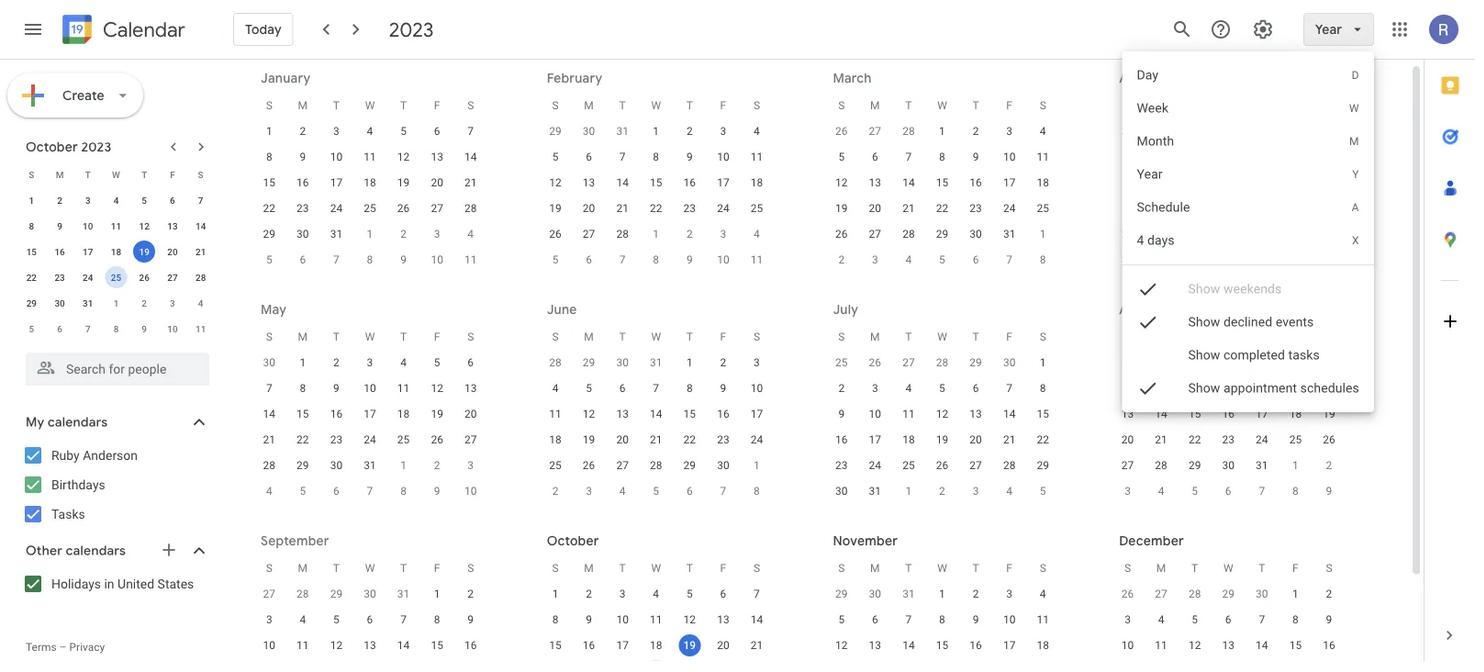 Task type: vqa. For each thing, say whether or not it's contained in the screenshot.
row containing 7
yes



Task type: locate. For each thing, give the bounding box(es) containing it.
row containing 18
[[539, 427, 774, 453]]

22 inside july grid
[[1037, 433, 1049, 446]]

row containing 13
[[1111, 401, 1346, 427]]

may 28 element
[[545, 352, 567, 374]]

27 for the february 27 element
[[869, 125, 882, 138]]

0 vertical spatial year
[[1316, 21, 1342, 38]]

28
[[903, 125, 915, 138], [465, 202, 477, 215], [616, 228, 629, 241], [903, 228, 915, 241], [196, 272, 206, 283], [549, 356, 562, 369], [936, 356, 949, 369], [263, 459, 275, 472], [650, 459, 662, 472], [1003, 459, 1016, 472], [1155, 459, 1168, 472], [297, 588, 309, 600], [1189, 588, 1201, 600]]

24 element
[[325, 197, 347, 219], [712, 197, 734, 219], [999, 197, 1021, 219], [1151, 223, 1173, 245], [77, 266, 99, 288], [359, 429, 381, 451], [746, 429, 768, 451], [1251, 429, 1273, 451], [864, 455, 886, 477]]

may
[[261, 301, 287, 318]]

11 inside october grid
[[650, 613, 662, 626]]

sunday column header for april
[[1111, 93, 1145, 118]]

2 cell from the left
[[673, 658, 707, 661]]

26 up august 2 'element'
[[936, 459, 949, 472]]

16 inside march grid
[[970, 176, 982, 189]]

12 inside august grid
[[1323, 382, 1336, 395]]

27 inside august grid
[[1122, 459, 1134, 472]]

1 vertical spatial calendars
[[66, 543, 126, 559]]

row group for september
[[253, 581, 488, 661]]

2 show from the top
[[1189, 314, 1221, 330]]

schedules
[[1301, 381, 1360, 396]]

march 26 element
[[1117, 120, 1139, 142]]

april 3 element
[[864, 249, 886, 271]]

thursday column header
[[1246, 324, 1279, 350]]

20 inside may grid
[[465, 408, 477, 421]]

16 inside october grid
[[583, 639, 595, 652]]

9 inside november "grid"
[[973, 613, 979, 626]]

june 9 element
[[426, 480, 448, 502]]

12 element inside september grid
[[325, 634, 347, 657]]

None search field
[[0, 345, 228, 386]]

27 for "27" element on top of the 'august 3' element on the bottom right
[[970, 459, 982, 472]]

16 inside april grid
[[1122, 202, 1134, 215]]

4 inside "june 4" element
[[266, 485, 272, 498]]

17 inside november "grid"
[[1003, 639, 1016, 652]]

20
[[431, 176, 443, 189], [583, 202, 595, 215], [869, 202, 882, 215], [167, 246, 178, 257], [465, 408, 477, 421], [616, 433, 629, 446], [970, 433, 982, 446], [1122, 433, 1134, 446], [717, 639, 730, 652]]

14 inside february grid
[[616, 176, 629, 189]]

24 element up november in the right bottom of the page
[[864, 455, 886, 477]]

2023
[[389, 17, 434, 42], [81, 139, 111, 155]]

2 vertical spatial check
[[1137, 377, 1159, 399]]

august 1 element
[[898, 480, 920, 502]]

terms
[[26, 641, 57, 654]]

17 inside july grid
[[869, 433, 882, 446]]

16
[[297, 176, 309, 189], [684, 176, 696, 189], [970, 176, 982, 189], [1122, 202, 1134, 215], [55, 246, 65, 257], [330, 408, 343, 421], [717, 408, 730, 421], [1223, 408, 1235, 421], [836, 433, 848, 446], [465, 639, 477, 652], [583, 639, 595, 652], [970, 639, 982, 652], [1323, 639, 1336, 652]]

february 9 element
[[393, 249, 415, 271]]

26 element up "april 2" element
[[831, 223, 853, 245]]

26 inside 'element'
[[1122, 588, 1134, 600]]

27 element up november 3 element
[[162, 266, 184, 288]]

19 element up july 3 element
[[578, 429, 600, 451]]

3 show from the top
[[1189, 348, 1221, 363]]

2
[[300, 125, 306, 138], [687, 125, 693, 138], [973, 125, 979, 138], [57, 195, 62, 206], [401, 228, 407, 241], [687, 228, 693, 241], [839, 253, 845, 266], [1192, 253, 1198, 266], [142, 297, 147, 309], [333, 356, 340, 369], [720, 356, 727, 369], [1226, 356, 1232, 369], [839, 382, 845, 395], [434, 459, 440, 472], [1326, 459, 1333, 472], [552, 485, 559, 498], [939, 485, 946, 498], [468, 588, 474, 600], [586, 588, 592, 600], [973, 588, 979, 600], [1326, 588, 1333, 600]]

march 4 element
[[746, 223, 768, 245]]

4
[[367, 125, 373, 138], [754, 125, 760, 138], [1040, 125, 1046, 138], [114, 195, 119, 206], [468, 228, 474, 241], [754, 228, 760, 241], [1137, 233, 1145, 248], [906, 253, 912, 266], [1259, 253, 1265, 266], [198, 297, 203, 309], [401, 356, 407, 369], [1293, 356, 1299, 369], [552, 382, 559, 395], [906, 382, 912, 395], [266, 485, 272, 498], [620, 485, 626, 498], [1007, 485, 1013, 498], [1159, 485, 1165, 498], [653, 588, 659, 600], [1040, 588, 1046, 600], [300, 613, 306, 626], [1159, 613, 1165, 626]]

28 up "june 4" element
[[263, 459, 275, 472]]

27 element up february 3 element
[[426, 197, 448, 219]]

april 8 element
[[1032, 249, 1054, 271]]

29 up september 5 element
[[1189, 459, 1201, 472]]

30 up "july 7" element
[[717, 459, 730, 472]]

1 vertical spatial 19 cell
[[673, 633, 707, 658]]

23 up september 6 element
[[1223, 433, 1235, 446]]

27 up june 3 element at the left of page
[[465, 433, 477, 446]]

w inside february grid
[[651, 99, 661, 112]]

march 9 element
[[679, 249, 701, 271]]

1 cell from the left
[[639, 658, 673, 661]]

29 element
[[258, 223, 280, 245], [931, 223, 954, 245], [21, 292, 43, 314], [292, 455, 314, 477], [679, 455, 701, 477], [1032, 455, 1054, 477], [1184, 455, 1206, 477]]

23 for 23 element above february 6 element
[[297, 202, 309, 215]]

24 up july 1 element
[[751, 433, 763, 446]]

row group for august
[[1111, 350, 1346, 504]]

22 inside january grid
[[263, 202, 275, 215]]

february 8 element
[[359, 249, 381, 271]]

31 inside july grid
[[869, 485, 882, 498]]

row group containing 28
[[539, 350, 774, 504]]

31 up september 7 element
[[1256, 459, 1269, 472]]

27 element
[[426, 197, 448, 219], [578, 223, 600, 245], [864, 223, 886, 245], [162, 266, 184, 288], [460, 429, 482, 451], [612, 455, 634, 477], [965, 455, 987, 477], [1117, 455, 1139, 477]]

11 inside august grid
[[1290, 382, 1302, 395]]

june 30 element
[[999, 352, 1021, 374]]

december
[[1120, 533, 1184, 549]]

0 vertical spatial calendars
[[48, 414, 108, 431]]

30 up november in the right bottom of the page
[[836, 485, 848, 498]]

3 inside april grid
[[1226, 253, 1232, 266]]

14 inside october 2023 grid
[[196, 220, 206, 231]]

30 for january 30 element
[[583, 125, 595, 138]]

30 for the april 30 element at the bottom of the page
[[263, 356, 275, 369]]

february 27 element
[[864, 120, 886, 142]]

19, today element inside october grid
[[679, 634, 701, 657]]

f row
[[1111, 324, 1346, 350]]

february grid
[[539, 93, 774, 273]]

26 element
[[393, 197, 415, 219], [545, 223, 567, 245], [831, 223, 853, 245], [133, 266, 155, 288], [426, 429, 448, 451], [1318, 429, 1341, 451], [578, 455, 600, 477], [931, 455, 954, 477]]

0 horizontal spatial year
[[1137, 167, 1163, 182]]

check down july 30 'element'
[[1137, 377, 1159, 399]]

24 element up april 7 element
[[999, 197, 1021, 219]]

privacy link
[[69, 641, 105, 654]]

19 cell for 21 'element' within october 2023 grid
[[130, 239, 158, 264]]

row group containing 27
[[253, 581, 488, 661]]

anderson
[[83, 448, 138, 463]]

28 element up july 5 element at the bottom left of the page
[[645, 455, 667, 477]]

17 inside april grid
[[1155, 202, 1168, 215]]

0 horizontal spatial 19, today element
[[133, 241, 155, 263]]

november 4 element
[[190, 292, 212, 314]]

15 inside january grid
[[263, 176, 275, 189]]

19 element inside february grid
[[545, 197, 567, 219]]

1 horizontal spatial 2023
[[389, 17, 434, 42]]

29 right august 28 element
[[330, 588, 343, 600]]

november grid
[[825, 556, 1060, 661]]

16 inside october 2023 grid
[[55, 246, 65, 257]]

30 right june 29 element
[[1003, 356, 1016, 369]]

19 element up june 2 element at the left bottom
[[426, 403, 448, 425]]

24 up november in the right bottom of the page
[[869, 459, 882, 472]]

d
[[1352, 69, 1360, 82]]

june 8 element
[[393, 480, 415, 502]]

23 up november 6 element
[[55, 272, 65, 283]]

19
[[397, 176, 410, 189], [549, 202, 562, 215], [836, 202, 848, 215], [139, 246, 150, 257], [431, 408, 443, 421], [1323, 408, 1336, 421], [583, 433, 595, 446], [936, 433, 949, 446], [684, 639, 696, 652]]

1 horizontal spatial october
[[547, 533, 599, 549]]

m for december
[[1157, 562, 1166, 575]]

12 element inside july grid
[[931, 403, 954, 425]]

f for june
[[720, 331, 726, 343]]

27 up april 3 element
[[869, 228, 882, 241]]

calendars
[[48, 414, 108, 431], [66, 543, 126, 559]]

13 inside february grid
[[583, 176, 595, 189]]

may 30 element
[[612, 352, 634, 374]]

year right settings menu icon
[[1316, 21, 1342, 38]]

row containing 21
[[253, 427, 488, 453]]

2 sunday column header from the top
[[1111, 324, 1145, 350]]

1 show from the top
[[1189, 281, 1221, 297]]

26 up june 2 element at the left bottom
[[431, 433, 443, 446]]

1 vertical spatial 19, today element
[[679, 634, 701, 657]]

w for january
[[365, 99, 375, 112]]

21 inside march grid
[[903, 202, 915, 215]]

august 2 element
[[931, 480, 954, 502]]

june
[[547, 301, 577, 318]]

16 element
[[292, 172, 314, 194], [679, 172, 701, 194], [965, 172, 987, 194], [1117, 197, 1139, 219], [49, 241, 71, 263], [325, 403, 347, 425], [712, 403, 734, 425], [1218, 403, 1240, 425], [831, 429, 853, 451], [460, 634, 482, 657], [578, 634, 600, 657], [965, 634, 987, 657], [1318, 634, 1341, 657]]

w for june
[[651, 331, 661, 343]]

30 inside october 2023 grid
[[55, 297, 65, 309]]

17
[[330, 176, 343, 189], [717, 176, 730, 189], [1003, 176, 1016, 189], [1155, 202, 1168, 215], [83, 246, 93, 257], [364, 408, 376, 421], [751, 408, 763, 421], [1256, 408, 1269, 421], [869, 433, 882, 446], [616, 639, 629, 652], [1003, 639, 1016, 652]]

27 right february 26 element at the right
[[869, 125, 882, 138]]

october 30 element
[[864, 583, 886, 605]]

m
[[298, 99, 308, 112], [584, 99, 594, 112], [871, 99, 880, 112], [1157, 99, 1166, 112], [1350, 135, 1360, 148], [56, 169, 64, 180], [298, 331, 308, 343], [584, 331, 594, 343], [871, 331, 880, 343], [298, 562, 308, 575], [584, 562, 594, 575], [871, 562, 880, 575], [1157, 562, 1166, 575]]

–
[[59, 641, 67, 654]]

30 element up november 6 element
[[49, 292, 71, 314]]

1 vertical spatial october
[[547, 533, 599, 549]]

day
[[1137, 67, 1159, 83]]

w for may
[[365, 331, 375, 343]]

show for show appointment schedules
[[1189, 381, 1221, 396]]

6
[[434, 125, 440, 138], [586, 151, 592, 163], [872, 151, 878, 163], [170, 195, 175, 206], [300, 253, 306, 266], [586, 253, 592, 266], [973, 253, 979, 266], [1326, 253, 1333, 266], [57, 323, 62, 334], [468, 356, 474, 369], [620, 382, 626, 395], [973, 382, 979, 395], [333, 485, 340, 498], [687, 485, 693, 498], [1226, 485, 1232, 498], [720, 588, 727, 600], [367, 613, 373, 626], [872, 613, 878, 626], [1226, 613, 1232, 626]]

august 31 element
[[393, 583, 415, 605]]

23 inside july grid
[[836, 459, 848, 472]]

m up january 30 element
[[584, 99, 594, 112]]

saturday column header
[[1313, 324, 1346, 350]]

8
[[266, 151, 272, 163], [653, 151, 659, 163], [939, 151, 946, 163], [29, 220, 34, 231], [367, 253, 373, 266], [653, 253, 659, 266], [1040, 253, 1046, 266], [114, 323, 119, 334], [300, 382, 306, 395], [687, 382, 693, 395], [1040, 382, 1046, 395], [1192, 382, 1198, 395], [401, 485, 407, 498], [754, 485, 760, 498], [1293, 485, 1299, 498], [434, 613, 440, 626], [552, 613, 559, 626], [939, 613, 946, 626], [1293, 613, 1299, 626]]

25
[[364, 202, 376, 215], [751, 202, 763, 215], [1037, 202, 1049, 215], [111, 272, 121, 283], [836, 356, 848, 369], [397, 433, 410, 446], [1290, 433, 1302, 446], [549, 459, 562, 472], [903, 459, 915, 472]]

24 left 25 cell
[[83, 272, 93, 283]]

3 check from the top
[[1137, 377, 1159, 399]]

27 up november 3 element
[[167, 272, 178, 283]]

30 right august 29 element
[[364, 588, 376, 600]]

june 28 element
[[931, 352, 954, 374]]

tasks
[[51, 506, 85, 522]]

january 30 element
[[578, 120, 600, 142]]

28 up the "february 4" element
[[465, 202, 477, 215]]

2 inside 'element'
[[939, 485, 946, 498]]

23 element
[[292, 197, 314, 219], [679, 197, 701, 219], [965, 197, 987, 219], [1117, 223, 1139, 245], [49, 266, 71, 288], [325, 429, 347, 451], [712, 429, 734, 451], [1218, 429, 1240, 451], [831, 455, 853, 477]]

15 inside september grid
[[431, 639, 443, 652]]

september grid
[[253, 556, 488, 661]]

29 right june 28 element
[[970, 356, 982, 369]]

1 horizontal spatial 19, today element
[[679, 634, 701, 657]]

f inside "row"
[[1293, 331, 1299, 343]]

july 5 element
[[645, 480, 667, 502]]

x
[[1353, 234, 1360, 247]]

25 inside june grid
[[549, 459, 562, 472]]

0 vertical spatial 19 cell
[[130, 239, 158, 264]]

september 8 element
[[1285, 480, 1307, 502]]

m inside january grid
[[298, 99, 308, 112]]

25 inside february grid
[[751, 202, 763, 215]]

other calendars
[[26, 543, 126, 559]]

row group containing 25
[[825, 350, 1060, 504]]

0 horizontal spatial 19 cell
[[130, 239, 158, 264]]

11 inside february 11 element
[[465, 253, 477, 266]]

7 inside august grid
[[1259, 485, 1265, 498]]

30 inside april grid
[[1122, 253, 1134, 266]]

row group for june
[[539, 350, 774, 504]]

f inside december grid
[[1293, 562, 1299, 575]]

8 inside december grid
[[1293, 613, 1299, 626]]

30 element left may 1 'element'
[[1117, 249, 1139, 271]]

july 2 element
[[545, 480, 567, 502]]

april 4 element
[[898, 249, 920, 271]]

september 5 element
[[1184, 480, 1206, 502]]

july 4 element
[[612, 480, 634, 502]]

28 left may 29 'element'
[[549, 356, 562, 369]]

show left the declined
[[1189, 314, 1221, 330]]

w
[[365, 99, 375, 112], [651, 99, 661, 112], [938, 99, 947, 112], [1350, 102, 1360, 115], [112, 169, 120, 180], [365, 331, 375, 343], [651, 331, 661, 343], [938, 331, 947, 343], [365, 562, 375, 575], [651, 562, 661, 575], [938, 562, 947, 575], [1224, 562, 1234, 575]]

completed
[[1224, 348, 1286, 363]]

may 29 element
[[578, 352, 600, 374]]

weekends
[[1224, 281, 1282, 297]]

february 5 element
[[258, 249, 280, 271]]

november
[[833, 533, 898, 549]]

june 25 element
[[831, 352, 853, 374]]

1 vertical spatial sunday column header
[[1111, 324, 1145, 350]]

today
[[245, 21, 282, 38]]

19, today element for 21 'element' within october 2023 grid
[[133, 241, 155, 263]]

3 element
[[1151, 146, 1173, 168]]

june 2 element
[[426, 455, 448, 477]]

9 inside march grid
[[973, 151, 979, 163]]

16 inside september grid
[[465, 639, 477, 652]]

26
[[836, 125, 848, 138], [1122, 125, 1134, 138], [397, 202, 410, 215], [549, 228, 562, 241], [836, 228, 848, 241], [139, 272, 150, 283], [869, 356, 882, 369], [431, 433, 443, 446], [1323, 433, 1336, 446], [583, 459, 595, 472], [936, 459, 949, 472], [1122, 588, 1134, 600]]

23 up june 6 element
[[330, 433, 343, 446]]

31 up april 7 element
[[1003, 228, 1016, 241]]

17 element
[[325, 172, 347, 194], [712, 172, 734, 194], [999, 172, 1021, 194], [1151, 197, 1173, 219], [77, 241, 99, 263], [359, 403, 381, 425], [746, 403, 768, 425], [1251, 403, 1273, 425], [864, 429, 886, 451], [612, 634, 634, 657], [999, 634, 1021, 657]]

june 1 element
[[393, 455, 415, 477]]

10 inside 10 row
[[1155, 176, 1168, 189]]

21
[[465, 176, 477, 189], [616, 202, 629, 215], [903, 202, 915, 215], [196, 246, 206, 257], [263, 433, 275, 446], [650, 433, 662, 446], [1003, 433, 1016, 446], [1155, 433, 1168, 446], [751, 639, 763, 652]]

july grid
[[825, 324, 1060, 504]]

13 inside october 2023 grid
[[167, 220, 178, 231]]

29 right may 28 element at the left bottom of the page
[[583, 356, 595, 369]]

other
[[26, 543, 63, 559]]

may 6 element
[[1318, 249, 1341, 271]]

23 for 23 element on top of april 6 'element'
[[970, 202, 982, 215]]

12 inside october 2023 grid
[[139, 220, 150, 231]]

0 horizontal spatial 2023
[[81, 139, 111, 155]]

11 inside march grid
[[1037, 151, 1049, 163]]

row group for december
[[1111, 581, 1346, 661]]

30 for 30 element on the left of may 1 'element'
[[1122, 253, 1134, 266]]

m down january
[[298, 99, 308, 112]]

june 7 element
[[359, 480, 381, 502]]

30 element up "july 7" element
[[712, 455, 734, 477]]

26 for 26 element on top of the february 2 element
[[397, 202, 410, 215]]

1 horizontal spatial 19 cell
[[673, 633, 707, 658]]

13 element
[[426, 146, 448, 168], [578, 172, 600, 194], [864, 172, 886, 194], [162, 215, 184, 237], [460, 377, 482, 399], [612, 403, 634, 425], [965, 403, 987, 425], [1117, 403, 1139, 425], [712, 609, 734, 631], [359, 634, 381, 657], [864, 634, 886, 657], [1218, 634, 1240, 657]]

events
[[1276, 314, 1314, 330]]

23 for 23 element on top of september 6 element
[[1223, 433, 1235, 446]]

21 for 21 'element' inside january grid
[[465, 176, 477, 189]]

s
[[266, 99, 273, 112], [467, 99, 474, 112], [552, 99, 559, 112], [754, 99, 760, 112], [839, 99, 845, 112], [1040, 99, 1047, 112], [29, 169, 34, 180], [198, 169, 204, 180], [266, 331, 273, 343], [467, 331, 474, 343], [552, 331, 559, 343], [754, 331, 760, 343], [839, 331, 845, 343], [1040, 331, 1047, 343], [266, 562, 273, 575], [467, 562, 474, 575], [552, 562, 559, 575], [754, 562, 760, 575], [839, 562, 845, 575], [1040, 562, 1047, 575], [1125, 562, 1131, 575], [1326, 562, 1333, 575]]

row containing 7
[[253, 376, 488, 401]]

31 element up april 7 element
[[999, 223, 1021, 245]]

m for march
[[871, 99, 880, 112]]

23 inside april grid
[[1122, 228, 1134, 241]]

check up 'august'
[[1137, 278, 1159, 300]]

27 inside october 2023 grid
[[167, 272, 178, 283]]

25 up the july 2 element
[[549, 459, 562, 472]]

ruby anderson
[[51, 448, 138, 463]]

march
[[833, 70, 872, 86]]

m for november
[[871, 562, 880, 575]]

25 element up november 1 element
[[105, 266, 127, 288]]

f for march
[[1007, 99, 1013, 112]]

22 up september 5 element
[[1189, 433, 1201, 446]]

29 inside january grid
[[263, 228, 275, 241]]

week
[[1137, 101, 1169, 116]]

0 vertical spatial october
[[26, 139, 78, 155]]

11 element
[[359, 146, 381, 168], [746, 146, 768, 168], [1032, 146, 1054, 168], [105, 215, 127, 237], [393, 377, 415, 399], [1285, 377, 1307, 399], [545, 403, 567, 425], [898, 403, 920, 425], [645, 609, 667, 631], [1032, 609, 1054, 631], [292, 634, 314, 657], [1151, 634, 1173, 657]]

september
[[261, 533, 329, 549]]

30 up april 6 'element'
[[970, 228, 982, 241]]

settings menu image
[[1252, 18, 1274, 40]]

23 for 23 element over november 6 element
[[55, 272, 65, 283]]

9
[[300, 151, 306, 163], [687, 151, 693, 163], [973, 151, 979, 163], [57, 220, 62, 231], [401, 253, 407, 266], [687, 253, 693, 266], [142, 323, 147, 334], [333, 382, 340, 395], [720, 382, 727, 395], [1226, 382, 1232, 395], [839, 408, 845, 421], [434, 485, 440, 498], [1326, 485, 1333, 498], [468, 613, 474, 626], [586, 613, 592, 626], [973, 613, 979, 626], [1326, 613, 1333, 626]]

show completed tasks checkbox item
[[1123, 286, 1375, 424]]

30 up '6' element on the right of page
[[1122, 356, 1134, 369]]

february 11 element
[[460, 249, 482, 271]]

23 inside january grid
[[297, 202, 309, 215]]

30 for 30 element over september 6 element
[[1223, 459, 1235, 472]]

row group for february
[[539, 118, 774, 273]]

12
[[397, 151, 410, 163], [549, 176, 562, 189], [836, 176, 848, 189], [139, 220, 150, 231], [431, 382, 443, 395], [1323, 382, 1336, 395], [583, 408, 595, 421], [936, 408, 949, 421], [684, 613, 696, 626], [330, 639, 343, 652], [836, 639, 848, 652], [1189, 639, 1201, 652]]

24
[[330, 202, 343, 215], [717, 202, 730, 215], [1003, 202, 1016, 215], [1155, 228, 1168, 241], [83, 272, 93, 283], [364, 433, 376, 446], [751, 433, 763, 446], [1256, 433, 1269, 446], [869, 459, 882, 472]]

19 element up the february 2 element
[[393, 172, 415, 194]]

0 vertical spatial check
[[1137, 278, 1159, 300]]

1 vertical spatial year
[[1137, 167, 1163, 182]]

28 up march 7 element at the left of the page
[[616, 228, 629, 241]]

1
[[266, 125, 272, 138], [653, 125, 659, 138], [939, 125, 946, 138], [29, 195, 34, 206], [367, 228, 373, 241], [653, 228, 659, 241], [1040, 228, 1046, 241], [1159, 253, 1165, 266], [114, 297, 119, 309], [300, 356, 306, 369], [687, 356, 693, 369], [1040, 356, 1046, 369], [1192, 356, 1198, 369], [401, 459, 407, 472], [754, 459, 760, 472], [1293, 459, 1299, 472], [906, 485, 912, 498], [434, 588, 440, 600], [552, 588, 559, 600], [939, 588, 946, 600], [1293, 588, 1299, 600]]

0 vertical spatial sunday column header
[[1111, 93, 1145, 118]]

22 up august 5 element
[[1037, 433, 1049, 446]]

24 up april 7 element
[[1003, 202, 1016, 215]]

5
[[401, 125, 407, 138], [552, 151, 559, 163], [839, 151, 845, 163], [142, 195, 147, 206], [266, 253, 272, 266], [552, 253, 559, 266], [939, 253, 946, 266], [1293, 253, 1299, 266], [29, 323, 34, 334], [434, 356, 440, 369], [586, 382, 592, 395], [939, 382, 946, 395], [300, 485, 306, 498], [653, 485, 659, 498], [1040, 485, 1046, 498], [1192, 485, 1198, 498], [687, 588, 693, 600], [333, 613, 340, 626], [839, 613, 845, 626], [1192, 613, 1198, 626]]

row
[[253, 93, 488, 118], [539, 93, 774, 118], [825, 93, 1060, 118], [253, 118, 488, 144], [539, 118, 774, 144], [825, 118, 1060, 144], [1111, 118, 1346, 144], [253, 144, 488, 170], [539, 144, 774, 170], [825, 144, 1060, 170], [1111, 144, 1346, 170], [17, 162, 215, 187], [253, 170, 488, 196], [539, 170, 774, 196], [825, 170, 1060, 196], [17, 187, 215, 213], [253, 196, 488, 221], [539, 196, 774, 221], [825, 196, 1060, 221], [1111, 196, 1346, 221], [17, 213, 215, 239], [253, 221, 488, 247], [539, 221, 774, 247], [825, 221, 1060, 247], [1111, 221, 1346, 247], [17, 239, 215, 264], [253, 247, 488, 273], [539, 247, 774, 273], [825, 247, 1060, 273], [1111, 247, 1346, 273], [17, 264, 215, 290], [17, 290, 215, 316], [17, 316, 215, 342], [253, 324, 488, 350], [539, 324, 774, 350], [825, 324, 1060, 350], [253, 350, 488, 376], [539, 350, 774, 376], [825, 350, 1060, 376], [1111, 350, 1346, 376], [253, 376, 488, 401], [539, 376, 774, 401], [825, 376, 1060, 401], [1111, 376, 1346, 401], [253, 401, 488, 427], [539, 401, 774, 427], [825, 401, 1060, 427], [1111, 401, 1346, 427], [253, 427, 488, 453], [539, 427, 774, 453], [825, 427, 1060, 453], [1111, 427, 1346, 453], [253, 453, 488, 478], [539, 453, 774, 478], [825, 453, 1060, 478], [1111, 453, 1346, 478], [253, 478, 488, 504], [539, 478, 774, 504], [825, 478, 1060, 504], [1111, 478, 1346, 504], [253, 556, 488, 581], [539, 556, 774, 581], [825, 556, 1060, 581], [1111, 556, 1346, 581], [253, 581, 488, 607], [539, 581, 774, 607], [825, 581, 1060, 607], [1111, 581, 1346, 607], [253, 607, 488, 633], [539, 607, 774, 633], [825, 607, 1060, 633], [1111, 607, 1346, 633], [253, 633, 488, 658], [539, 633, 774, 658], [825, 633, 1060, 658], [1111, 633, 1346, 658], [539, 658, 774, 661]]

year down month
[[1137, 167, 1163, 182]]

21 element inside june grid
[[645, 429, 667, 451]]

1 horizontal spatial year
[[1316, 21, 1342, 38]]

m inside row
[[1157, 99, 1166, 112]]

26 for november 26 'element'
[[1122, 588, 1134, 600]]

10 inside november "grid"
[[1003, 613, 1016, 626]]

28 right november 27 'element'
[[1189, 588, 1201, 600]]

21 for 21 'element' within the october grid
[[751, 639, 763, 652]]

22 element up june 5 element
[[292, 429, 314, 451]]

28 up september 4 element
[[1155, 459, 1168, 472]]

12 inside september grid
[[330, 639, 343, 652]]

august 29 element
[[325, 583, 347, 605]]

11 inside september grid
[[297, 639, 309, 652]]

28 up the august 4 element
[[1003, 459, 1016, 472]]

t
[[333, 99, 340, 112], [400, 99, 407, 112], [619, 99, 626, 112], [687, 99, 693, 112], [906, 99, 912, 112], [973, 99, 979, 112], [85, 169, 91, 180], [142, 169, 147, 180], [333, 331, 340, 343], [400, 331, 407, 343], [619, 331, 626, 343], [687, 331, 693, 343], [906, 331, 912, 343], [973, 331, 979, 343], [333, 562, 340, 575], [400, 562, 407, 575], [619, 562, 626, 575], [687, 562, 693, 575], [906, 562, 912, 575], [973, 562, 979, 575], [1192, 562, 1198, 575], [1259, 562, 1266, 575]]

13 inside july grid
[[970, 408, 982, 421]]

20 inside october grid
[[717, 639, 730, 652]]

july 30 element
[[1117, 352, 1139, 374]]

year
[[1316, 21, 1342, 38], [1137, 167, 1163, 182]]

w for october
[[651, 562, 661, 575]]

4 inside may 4 'element'
[[1259, 253, 1265, 266]]

show appointment schedules
[[1189, 381, 1360, 396]]

july 3 element
[[578, 480, 600, 502]]

30 inside 'element'
[[1122, 356, 1134, 369]]

31 inside "january 31" element
[[616, 125, 629, 138]]

2 element
[[1117, 146, 1139, 168]]

row group for april
[[1111, 118, 1346, 273]]

19 element inside july grid
[[931, 429, 954, 451]]

f for october
[[720, 562, 726, 575]]

check up july 30 'element'
[[1137, 311, 1159, 333]]

april
[[1120, 70, 1149, 86]]

menu
[[1123, 51, 1375, 424]]

19, today element
[[133, 241, 155, 263], [679, 634, 701, 657]]

23 for 23 element above march 2 element
[[684, 202, 696, 215]]

7
[[468, 125, 474, 138], [620, 151, 626, 163], [906, 151, 912, 163], [198, 195, 203, 206], [333, 253, 340, 266], [620, 253, 626, 266], [1007, 253, 1013, 266], [85, 323, 91, 334], [266, 382, 272, 395], [653, 382, 659, 395], [1007, 382, 1013, 395], [367, 485, 373, 498], [720, 485, 727, 498], [1259, 485, 1265, 498], [754, 588, 760, 600], [401, 613, 407, 626], [906, 613, 912, 626], [1259, 613, 1265, 626]]

5 inside december grid
[[1192, 613, 1198, 626]]

4 show from the top
[[1189, 381, 1221, 396]]

4 inside april 4 element
[[906, 253, 912, 266]]

2 check from the top
[[1137, 311, 1159, 333]]

m for october
[[584, 562, 594, 575]]

ruby
[[51, 448, 80, 463]]

6 inside october grid
[[720, 588, 727, 600]]

show
[[1189, 281, 1221, 297], [1189, 314, 1221, 330], [1189, 348, 1221, 363], [1189, 381, 1221, 396]]

19 element up august 2 'element'
[[931, 429, 954, 451]]

29 up the july 6 element
[[684, 459, 696, 472]]

0 vertical spatial 19, today element
[[133, 241, 155, 263]]

22
[[263, 202, 275, 215], [650, 202, 662, 215], [936, 202, 949, 215], [26, 272, 37, 283], [297, 433, 309, 446], [684, 433, 696, 446], [1037, 433, 1049, 446], [1189, 433, 1201, 446]]

9 inside the september 9 element
[[1326, 485, 1333, 498]]

3 inside december grid
[[1125, 613, 1131, 626]]

30 right 'january 29' element
[[583, 125, 595, 138]]

april 2 element
[[831, 249, 853, 271]]

6 element
[[1117, 377, 1139, 399]]

1 sunday column header from the top
[[1111, 93, 1145, 118]]

1 check from the top
[[1137, 278, 1159, 300]]

27 for "27" element on top of april 3 element
[[869, 228, 882, 241]]

19 inside october grid
[[684, 639, 696, 652]]

w inside january grid
[[365, 99, 375, 112]]

calendars for other calendars
[[66, 543, 126, 559]]

create
[[62, 87, 105, 104]]

3
[[333, 125, 340, 138], [720, 125, 727, 138], [1007, 125, 1013, 138], [85, 195, 91, 206], [434, 228, 440, 241], [720, 228, 727, 241], [872, 253, 878, 266], [1226, 253, 1232, 266], [170, 297, 175, 309], [367, 356, 373, 369], [754, 356, 760, 369], [1259, 356, 1265, 369], [872, 382, 878, 395], [468, 459, 474, 472], [586, 485, 592, 498], [973, 485, 979, 498], [1125, 485, 1131, 498], [620, 588, 626, 600], [1007, 588, 1013, 600], [266, 613, 272, 626], [1125, 613, 1131, 626]]

april 1 element
[[1032, 223, 1054, 245]]

f inside october 2023 grid
[[170, 169, 175, 180]]

8 inside march 8 element
[[653, 253, 659, 266]]

22 element
[[258, 197, 280, 219], [645, 197, 667, 219], [931, 197, 954, 219], [21, 266, 43, 288], [292, 429, 314, 451], [679, 429, 701, 451], [1032, 429, 1054, 451], [1184, 429, 1206, 451]]

9 inside february 9 element
[[401, 253, 407, 266]]

september 9 element
[[1318, 480, 1341, 502]]

31 right january 30 element
[[616, 125, 629, 138]]

26 right june 25 element
[[869, 356, 882, 369]]

terms – privacy
[[26, 641, 105, 654]]

11
[[364, 151, 376, 163], [751, 151, 763, 163], [1037, 151, 1049, 163], [111, 220, 121, 231], [465, 253, 477, 266], [751, 253, 763, 266], [196, 323, 206, 334], [397, 382, 410, 395], [1290, 382, 1302, 395], [549, 408, 562, 421], [903, 408, 915, 421], [650, 613, 662, 626], [1037, 613, 1049, 626], [297, 639, 309, 652], [1155, 639, 1168, 652]]

30 for 'may 30' element
[[616, 356, 629, 369]]

f
[[434, 99, 440, 112], [720, 99, 726, 112], [1007, 99, 1013, 112], [170, 169, 175, 180], [434, 331, 440, 343], [720, 331, 726, 343], [1007, 331, 1013, 343], [1293, 331, 1299, 343], [434, 562, 440, 575], [720, 562, 726, 575], [1007, 562, 1013, 575], [1293, 562, 1299, 575]]

23
[[297, 202, 309, 215], [684, 202, 696, 215], [970, 202, 982, 215], [1122, 228, 1134, 241], [55, 272, 65, 283], [330, 433, 343, 446], [717, 433, 730, 446], [1223, 433, 1235, 446], [836, 459, 848, 472]]

23 element left days
[[1117, 223, 1139, 245]]

f inside june grid
[[720, 331, 726, 343]]

w inside october 2023 grid
[[112, 169, 120, 180]]

check
[[1137, 278, 1159, 300], [1137, 311, 1159, 333], [1137, 377, 1159, 399]]

january grid
[[253, 93, 488, 273]]

14
[[465, 151, 477, 163], [616, 176, 629, 189], [903, 176, 915, 189], [196, 220, 206, 231], [263, 408, 275, 421], [650, 408, 662, 421], [1003, 408, 1016, 421], [1155, 408, 1168, 421], [751, 613, 763, 626], [397, 639, 410, 652], [903, 639, 915, 652], [1256, 639, 1269, 652]]

27 up the 'august 3' element on the bottom right
[[970, 459, 982, 472]]

w inside november "grid"
[[938, 562, 947, 575]]

10
[[330, 151, 343, 163], [717, 151, 730, 163], [1003, 151, 1016, 163], [1155, 176, 1168, 189], [83, 220, 93, 231], [431, 253, 443, 266], [717, 253, 730, 266], [167, 323, 178, 334], [364, 382, 376, 395], [751, 382, 763, 395], [1256, 382, 1269, 395], [869, 408, 882, 421], [465, 485, 477, 498], [616, 613, 629, 626], [1003, 613, 1016, 626], [263, 639, 275, 652], [1122, 639, 1134, 652]]

9 inside 'june 9' element
[[434, 485, 440, 498]]

28 right the august 27 element
[[297, 588, 309, 600]]

m inside october grid
[[584, 562, 594, 575]]

row containing 9
[[825, 401, 1060, 427]]

28 inside august grid
[[1155, 459, 1168, 472]]

today button
[[233, 7, 294, 51]]

october down july 3 element
[[547, 533, 599, 549]]

y
[[1353, 168, 1360, 181]]

27 down week at the top of page
[[1155, 125, 1168, 138]]

year button
[[1304, 7, 1375, 51]]

26 for 26 element above "april 2" element
[[836, 228, 848, 241]]

24 element up september 7 element
[[1251, 429, 1273, 451]]

25 inside march grid
[[1037, 202, 1049, 215]]

15 inside october grid
[[549, 639, 562, 652]]

0 horizontal spatial october
[[26, 139, 78, 155]]

cell
[[639, 658, 673, 661], [673, 658, 707, 661]]

29
[[549, 125, 562, 138], [263, 228, 275, 241], [936, 228, 949, 241], [26, 297, 37, 309], [583, 356, 595, 369], [970, 356, 982, 369], [297, 459, 309, 472], [684, 459, 696, 472], [1037, 459, 1049, 472], [1189, 459, 1201, 472], [330, 588, 343, 600], [836, 588, 848, 600], [1223, 588, 1235, 600]]

0 vertical spatial 2023
[[389, 17, 434, 42]]

18 inside may grid
[[397, 408, 410, 421]]

w for december
[[1224, 562, 1234, 575]]

18
[[364, 176, 376, 189], [751, 176, 763, 189], [1037, 176, 1049, 189], [1189, 202, 1201, 215], [111, 246, 121, 257], [397, 408, 410, 421], [1290, 408, 1302, 421], [549, 433, 562, 446], [903, 433, 915, 446], [650, 639, 662, 652], [1037, 639, 1049, 652]]

31 up february 7 element on the top left of the page
[[330, 228, 343, 241]]

26 element up march 5 element
[[545, 223, 567, 245]]

21 for 21 'element' within october 2023 grid
[[196, 246, 206, 257]]

november 29 element
[[1218, 583, 1240, 605]]

20 inside grid
[[167, 246, 178, 257]]

april 7 element
[[999, 249, 1021, 271]]

holidays in united states
[[51, 576, 194, 591]]

30 for 30 element on top of june 6 element
[[330, 459, 343, 472]]

15
[[263, 176, 275, 189], [650, 176, 662, 189], [936, 176, 949, 189], [26, 246, 37, 257], [297, 408, 309, 421], [684, 408, 696, 421], [1037, 408, 1049, 421], [1189, 408, 1201, 421], [431, 639, 443, 652], [549, 639, 562, 652], [936, 639, 949, 652], [1290, 639, 1302, 652]]

4 days menu item
[[1123, 224, 1375, 257]]

27 for "27" element above february 3 element
[[431, 202, 443, 215]]

august 5 element
[[1032, 480, 1054, 502]]

30 for 30 element above february 6 element
[[297, 228, 309, 241]]

27 for "27" element above march 6 element
[[583, 228, 595, 241]]

30 for 30 element over "july 7" element
[[717, 459, 730, 472]]

31
[[616, 125, 629, 138], [330, 228, 343, 241], [1003, 228, 1016, 241], [83, 297, 93, 309], [650, 356, 662, 369], [364, 459, 376, 472], [1256, 459, 1269, 472], [869, 485, 882, 498], [397, 588, 410, 600], [903, 588, 915, 600]]

m up the february 27 element
[[871, 99, 880, 112]]

calendar heading
[[99, 17, 185, 43]]

june 10 element
[[460, 480, 482, 502]]

30 inside february grid
[[583, 125, 595, 138]]

24 up june 7 element
[[364, 433, 376, 446]]

june 4 element
[[258, 480, 280, 502]]

m down october 2023
[[56, 169, 64, 180]]

day menu item
[[1123, 59, 1375, 92]]

31 inside march grid
[[1003, 228, 1016, 241]]

19 inside march grid
[[836, 202, 848, 215]]

29 inside may 29 'element'
[[583, 356, 595, 369]]

october grid
[[539, 556, 774, 661]]

30 for november 30 element
[[1256, 588, 1269, 600]]

2 check checkbox item from the top
[[1123, 306, 1375, 339]]

4 days
[[1137, 233, 1175, 248]]

29 element up november 5 element
[[21, 292, 43, 314]]

calendars up the in
[[66, 543, 126, 559]]

march 10 element
[[712, 249, 734, 271]]

privacy
[[69, 641, 105, 654]]

declined
[[1224, 314, 1273, 330]]

27
[[869, 125, 882, 138], [1155, 125, 1168, 138], [431, 202, 443, 215], [583, 228, 595, 241], [869, 228, 882, 241], [167, 272, 178, 283], [903, 356, 915, 369], [465, 433, 477, 446], [616, 459, 629, 472], [970, 459, 982, 472], [1122, 459, 1134, 472], [263, 588, 275, 600], [1155, 588, 1168, 600]]

7 element
[[1151, 377, 1173, 399]]

february 4 element
[[460, 223, 482, 245]]

28 inside september grid
[[297, 588, 309, 600]]

15 inside march grid
[[936, 176, 949, 189]]

30
[[583, 125, 595, 138], [297, 228, 309, 241], [970, 228, 982, 241], [1122, 253, 1134, 266], [55, 297, 65, 309], [263, 356, 275, 369], [616, 356, 629, 369], [1003, 356, 1016, 369], [1122, 356, 1134, 369], [330, 459, 343, 472], [717, 459, 730, 472], [1223, 459, 1235, 472], [836, 485, 848, 498], [364, 588, 376, 600], [869, 588, 882, 600], [1256, 588, 1269, 600]]

8 inside 'april 8' element
[[1040, 253, 1046, 266]]

1 vertical spatial check
[[1137, 311, 1159, 333]]

23 for 23 element on top of "july 7" element
[[717, 433, 730, 446]]

24 inside june grid
[[751, 433, 763, 446]]



Task type: describe. For each thing, give the bounding box(es) containing it.
29 element up the july 6 element
[[679, 455, 701, 477]]

m row
[[1111, 93, 1346, 118]]

row group for may
[[253, 350, 488, 504]]

march 8 element
[[645, 249, 667, 271]]

22 inside june grid
[[684, 433, 696, 446]]

f for december
[[1293, 562, 1299, 575]]

25 element up the "march 4" element
[[746, 197, 768, 219]]

29 element up june 5 element
[[292, 455, 314, 477]]

10 inside february 10 element
[[431, 253, 443, 266]]

27 for "27" element on top of june 3 element at the left of page
[[465, 433, 477, 446]]

19 element down schedules on the bottom right of page
[[1318, 403, 1341, 425]]

4 inside november "grid"
[[1040, 588, 1046, 600]]

27 element up june 3 element at the left of page
[[460, 429, 482, 451]]

9 element
[[1117, 172, 1139, 194]]

october 2023
[[26, 139, 111, 155]]

january
[[261, 70, 311, 86]]

march 5 element
[[545, 249, 567, 271]]

15 inside august grid
[[1189, 408, 1201, 421]]

27 element up april 3 element
[[864, 223, 886, 245]]

26 element up september 2 element
[[1318, 429, 1341, 451]]

december grid
[[1111, 556, 1346, 661]]

13 inside september grid
[[364, 639, 376, 652]]

15 inside may grid
[[297, 408, 309, 421]]

tasks
[[1289, 348, 1320, 363]]

26 for march 26 element
[[1122, 125, 1134, 138]]

29 element up september 5 element
[[1184, 455, 1206, 477]]

21 element inside february grid
[[612, 197, 634, 219]]

june 3 element
[[460, 455, 482, 477]]

29 element up april 5 element
[[931, 223, 954, 245]]

30 for 30 element on top of november 6 element
[[55, 297, 65, 309]]

5 inside november "grid"
[[839, 613, 845, 626]]

m for june
[[584, 331, 594, 343]]

31 inside may 31 element
[[650, 356, 662, 369]]

30 for 30 element on top of november in the right bottom of the page
[[836, 485, 848, 498]]

february
[[547, 70, 603, 86]]

31 inside january grid
[[330, 228, 343, 241]]

w for july
[[938, 331, 947, 343]]

20 inside march grid
[[869, 202, 882, 215]]

22 element up november 5 element
[[21, 266, 43, 288]]

united
[[118, 576, 154, 591]]

wednesday column header
[[1212, 324, 1246, 350]]

23 element up february 6 element
[[292, 197, 314, 219]]

6 inside april grid
[[1326, 253, 1333, 266]]

28 element up september 4 element
[[1151, 455, 1173, 477]]

a
[[1352, 201, 1360, 214]]

28 up april 4 element
[[903, 228, 915, 241]]

birthdays
[[51, 477, 105, 492]]

schedule menu item
[[1123, 191, 1375, 224]]

28 element up "june 4" element
[[258, 455, 280, 477]]

27 element up the 'august 3' element on the bottom right
[[965, 455, 987, 477]]

5 element
[[1318, 352, 1341, 374]]

create button
[[7, 73, 143, 118]]

28 element up november 4 element
[[190, 266, 212, 288]]

m for february
[[584, 99, 594, 112]]

show declined events
[[1189, 314, 1314, 330]]

october for october
[[547, 533, 599, 549]]

april 30 element
[[258, 352, 280, 374]]

main drawer image
[[22, 18, 44, 40]]

21 inside july grid
[[1003, 433, 1016, 446]]

25 element up august 1 element
[[898, 455, 920, 477]]

28 right june 27 element
[[936, 356, 949, 369]]

27 for march 27 "element"
[[1155, 125, 1168, 138]]

1 vertical spatial 2023
[[81, 139, 111, 155]]

26 for 26 element above november 2 element at the top
[[139, 272, 150, 283]]

check for show declined events
[[1137, 311, 1159, 333]]

22 element up the july 6 element
[[679, 429, 701, 451]]

23 element up "july 7" element
[[712, 429, 734, 451]]

w for november
[[938, 562, 947, 575]]

show completed tasks
[[1189, 348, 1320, 363]]

22 element up august 5 element
[[1032, 429, 1054, 451]]

september 3 element
[[1117, 480, 1139, 502]]

24 element up march 3 element
[[712, 197, 734, 219]]

30 element up september 6 element
[[1218, 455, 1240, 477]]

july 7 element
[[712, 480, 734, 502]]

row group for november
[[825, 581, 1060, 661]]

june grid
[[539, 324, 774, 504]]

27 element up july 4 element at the bottom left of the page
[[612, 455, 634, 477]]

6 inside december grid
[[1226, 613, 1232, 626]]

row group for march
[[825, 118, 1060, 273]]

24 element up february 7 element on the top left of the page
[[325, 197, 347, 219]]

calendar
[[103, 17, 185, 43]]

f for august
[[1293, 331, 1299, 343]]

27 for the august 27 element
[[263, 588, 275, 600]]

october 29 element
[[831, 583, 853, 605]]

30 element up june 6 element
[[325, 455, 347, 477]]

24 inside march grid
[[1003, 202, 1016, 215]]

check for show appointment schedules
[[1137, 377, 1159, 399]]

19 element inside january grid
[[393, 172, 415, 194]]

24 inside october 2023 grid
[[83, 272, 93, 283]]

24 element left 25 cell
[[77, 266, 99, 288]]

february 26 element
[[831, 120, 853, 142]]

30 for june 30 element
[[1003, 356, 1016, 369]]

16 inside november "grid"
[[970, 639, 982, 652]]

23 for 23 element above november in the right bottom of the page
[[836, 459, 848, 472]]

march 7 element
[[612, 249, 634, 271]]

26 for 26 element on top of july 3 element
[[583, 459, 595, 472]]

25 inside january grid
[[364, 202, 376, 215]]

30 element up april 6 'element'
[[965, 223, 987, 245]]

april 6 element
[[965, 249, 987, 271]]

10 inside "march 10" element
[[717, 253, 730, 266]]

september 2 element
[[1318, 455, 1341, 477]]

march 2 element
[[679, 223, 701, 245]]

10 inside june 10 element
[[465, 485, 477, 498]]

10 inside june grid
[[751, 382, 763, 395]]

tuesday column header
[[1178, 324, 1212, 350]]

w for february
[[651, 99, 661, 112]]

22 element up 'march 1' element
[[645, 197, 667, 219]]

august 27 element
[[258, 583, 280, 605]]

27 element up september 3 element on the bottom right of the page
[[1117, 455, 1139, 477]]

november 2 element
[[133, 292, 155, 314]]

terms link
[[26, 641, 57, 654]]

my calendars button
[[4, 408, 228, 437]]

days
[[1148, 233, 1175, 248]]

22 inside october 2023 grid
[[26, 272, 37, 283]]

17 inside february grid
[[717, 176, 730, 189]]

18 inside april grid
[[1189, 202, 1201, 215]]

23 for 23 element left of days
[[1122, 228, 1134, 241]]

30 for july 30 'element'
[[1122, 356, 1134, 369]]

31 inside may grid
[[364, 459, 376, 472]]

19, today element for 21 'element' within the october grid
[[679, 634, 701, 657]]

28 up july 5 element at the bottom left of the page
[[650, 459, 662, 472]]

31 element up september 7 element
[[1251, 455, 1273, 477]]

31 element up june 7 element
[[359, 455, 381, 477]]

19 element inside may grid
[[426, 403, 448, 425]]

november 9 element
[[133, 318, 155, 340]]

21 for 21 'element' within august grid
[[1155, 433, 1168, 446]]

march 3 element
[[712, 223, 734, 245]]

august 28 element
[[292, 583, 314, 605]]

november 7 element
[[77, 318, 99, 340]]

august 30 element
[[359, 583, 381, 605]]

12 inside may grid
[[431, 382, 443, 395]]

26 for the june 26 element
[[869, 356, 882, 369]]

11 inside july grid
[[903, 408, 915, 421]]

23 for 23 element over june 6 element
[[330, 433, 343, 446]]

monday column header
[[1145, 324, 1178, 350]]

31 inside august grid
[[1256, 459, 1269, 472]]

14 inside august grid
[[1155, 408, 1168, 421]]

f for september
[[434, 562, 440, 575]]

march 1 element
[[645, 223, 667, 245]]

november 1 element
[[105, 292, 127, 314]]

row group for july
[[825, 350, 1060, 504]]

w for september
[[365, 562, 375, 575]]

28 right the february 27 element
[[903, 125, 915, 138]]

m for september
[[298, 562, 308, 575]]

10 inside the november 10 element
[[167, 323, 178, 334]]

february 7 element
[[325, 249, 347, 271]]

26 for 26 element over march 5 element
[[549, 228, 562, 241]]

year inside popup button
[[1316, 21, 1342, 38]]

in
[[104, 576, 114, 591]]

29 inside 'january 29' element
[[549, 125, 562, 138]]

w inside week menu item
[[1350, 102, 1360, 115]]

3 inside october grid
[[620, 588, 626, 600]]

m for may
[[298, 331, 308, 343]]

calendars for my calendars
[[48, 414, 108, 431]]

may grid
[[253, 324, 488, 504]]

21 element inside october grid
[[746, 634, 768, 657]]

14 inside june grid
[[650, 408, 662, 421]]

11 inside may grid
[[397, 382, 410, 395]]

27 element up march 6 element
[[578, 223, 600, 245]]

19 cell for 21 'element' within the october grid
[[673, 633, 707, 658]]

my
[[26, 414, 44, 431]]

week menu item
[[1123, 92, 1375, 125]]

1 check checkbox item from the top
[[1123, 273, 1375, 306]]

16 inside july grid
[[836, 433, 848, 446]]

28 element up march 7 element at the left of the page
[[612, 223, 634, 245]]

28 inside october 2023 grid
[[196, 272, 206, 283]]

13 inside january grid
[[431, 151, 443, 163]]

13 inside march grid
[[869, 176, 882, 189]]

30 for august 30 "element" on the left bottom of page
[[364, 588, 376, 600]]

19 element inside june grid
[[578, 429, 600, 451]]

row containing 20
[[1111, 427, 1346, 453]]

february 6 element
[[292, 249, 314, 271]]

november 3 element
[[162, 292, 184, 314]]

october for october 2023
[[26, 139, 78, 155]]

september 7 element
[[1251, 480, 1273, 502]]

show for show weekends
[[1189, 281, 1221, 297]]

october 2023 grid
[[17, 162, 215, 342]]

may 3 element
[[1218, 249, 1240, 271]]

year inside menu item
[[1137, 167, 1163, 182]]

row group for january
[[253, 118, 488, 273]]

m for january
[[298, 99, 308, 112]]

w for march
[[938, 99, 947, 112]]

august 3 element
[[965, 480, 987, 502]]

november 27 element
[[1151, 583, 1173, 605]]

28 element up the august 4 element
[[999, 455, 1021, 477]]

28 element up april 4 element
[[898, 223, 920, 245]]

25 element up the april 1 element
[[1032, 197, 1054, 219]]

22 inside march grid
[[936, 202, 949, 215]]

november 10 element
[[162, 318, 184, 340]]

show for show completed tasks
[[1189, 348, 1221, 363]]

24 element up july 1 element
[[746, 429, 768, 451]]

june 26 element
[[864, 352, 886, 374]]

march 11 element
[[746, 249, 768, 271]]

16 inside january grid
[[297, 176, 309, 189]]

month
[[1137, 134, 1175, 149]]

4 inside december grid
[[1159, 613, 1165, 626]]

f for february
[[720, 99, 726, 112]]

9 inside july grid
[[839, 408, 845, 421]]

23 element up september 6 element
[[1218, 429, 1240, 451]]

Search for people text field
[[37, 353, 198, 386]]

12 element inside october grid
[[679, 609, 701, 631]]

25 element up june 1 element
[[393, 429, 415, 451]]

28 element up the "february 4" element
[[460, 197, 482, 219]]

row containing 11
[[539, 401, 774, 427]]

13 inside june grid
[[616, 408, 629, 421]]

29 inside may grid
[[297, 459, 309, 472]]

12 inside january grid
[[397, 151, 410, 163]]

30 element up november in the right bottom of the page
[[831, 480, 853, 502]]

31 element up november 7 element in the left of the page
[[77, 292, 99, 314]]

23 element up march 2 element
[[679, 197, 701, 219]]

march 27 element
[[1151, 120, 1173, 142]]

28 inside december grid
[[1189, 588, 1201, 600]]

25 element inside cell
[[105, 266, 127, 288]]

sunday column header for august
[[1111, 324, 1145, 350]]

19 inside may grid
[[431, 408, 443, 421]]

states
[[158, 576, 194, 591]]

31 element left august 1 element
[[864, 480, 886, 502]]

27 for june 27 element
[[903, 356, 915, 369]]

9 inside october grid
[[586, 613, 592, 626]]

29 inside august 29 element
[[330, 588, 343, 600]]

26 element up june 2 element at the left bottom
[[426, 429, 448, 451]]

15 inside october 2023 grid
[[26, 246, 37, 257]]

23 element up april 6 'element'
[[965, 197, 987, 219]]

12 element inside december grid
[[1184, 634, 1206, 657]]

year menu item
[[1123, 158, 1375, 191]]

26 for 26 element over june 2 element at the left bottom
[[431, 433, 443, 446]]

24 inside february grid
[[717, 202, 730, 215]]

9 inside june grid
[[720, 382, 727, 395]]

holidays
[[51, 576, 101, 591]]

26 element up november 2 element at the top
[[133, 266, 155, 288]]

f for july
[[1007, 331, 1013, 343]]

26 element up the february 2 element
[[393, 197, 415, 219]]

show weekends
[[1189, 281, 1282, 297]]

other calendars button
[[4, 536, 228, 566]]

6 inside july grid
[[973, 382, 979, 395]]

26 for february 26 element at the right
[[836, 125, 848, 138]]

23 element up june 6 element
[[325, 429, 347, 451]]

20 inside june grid
[[616, 433, 629, 446]]

24 element up may 1 'element'
[[1151, 223, 1173, 245]]

f for january
[[434, 99, 440, 112]]

july 8 element
[[746, 480, 768, 502]]

september 1 element
[[1285, 455, 1307, 477]]

3 inside september grid
[[266, 613, 272, 626]]

9 inside march 9 element
[[687, 253, 693, 266]]

11 inside december grid
[[1155, 639, 1168, 652]]

my calendars list
[[4, 441, 228, 529]]

24 inside may grid
[[364, 433, 376, 446]]

22 element up february 5 element
[[258, 197, 280, 219]]

15 inside november "grid"
[[936, 639, 949, 652]]

16 inside december grid
[[1323, 639, 1336, 652]]

february 3 element
[[426, 223, 448, 245]]

show for show declined events
[[1189, 314, 1221, 330]]

july
[[833, 301, 859, 318]]

3 check checkbox item from the top
[[1123, 372, 1375, 405]]

27 for "27" element on top of july 4 element at the bottom left of the page
[[616, 459, 629, 472]]

menu containing check
[[1123, 51, 1375, 424]]

29 element up february 5 element
[[258, 223, 280, 245]]

november 6 element
[[49, 318, 71, 340]]

15 inside june grid
[[684, 408, 696, 421]]

30 element up february 6 element
[[292, 223, 314, 245]]

add other calendars image
[[160, 541, 178, 559]]

27 for "27" element on top of november 3 element
[[167, 272, 178, 283]]

24 inside july grid
[[869, 459, 882, 472]]

march 6 element
[[578, 249, 600, 271]]

26 for 26 element above september 2 element
[[1323, 433, 1336, 446]]

august 4 element
[[999, 480, 1021, 502]]

26 element up august 2 'element'
[[931, 455, 954, 477]]

august
[[1120, 301, 1163, 318]]

march grid
[[825, 93, 1060, 273]]

november 26 element
[[1117, 583, 1139, 605]]

june 6 element
[[325, 480, 347, 502]]

f for november
[[1007, 562, 1013, 575]]

31 element up february 7 element on the top left of the page
[[325, 223, 347, 245]]

8 inside november 8 element
[[114, 323, 119, 334]]

20 inside january grid
[[431, 176, 443, 189]]

12 inside july grid
[[936, 408, 949, 421]]

appointment
[[1224, 381, 1298, 396]]

5 inside september grid
[[333, 613, 340, 626]]

november 8 element
[[105, 318, 127, 340]]

21 element inside may grid
[[258, 429, 280, 451]]

25 element up september 1 "element" on the right bottom of the page
[[1285, 429, 1307, 451]]

may 1 element
[[1151, 249, 1173, 271]]

august grid
[[1111, 324, 1346, 504]]

2 inside september grid
[[468, 588, 474, 600]]

25 inside august grid
[[1290, 433, 1302, 446]]

21 for 21 'element' within may grid
[[263, 433, 275, 446]]

13 inside december grid
[[1223, 639, 1235, 652]]

4 inside september 4 element
[[1159, 485, 1165, 498]]

27 for november 27 'element'
[[1155, 588, 1168, 600]]

april grid
[[1111, 93, 1346, 273]]

22 element up september 5 element
[[1184, 429, 1206, 451]]

my calendars
[[26, 414, 108, 431]]

september 6 element
[[1218, 480, 1240, 502]]

25 element up the july 2 element
[[545, 455, 567, 477]]

29 element up august 5 element
[[1032, 455, 1054, 477]]

26 element up july 3 element
[[578, 455, 600, 477]]

november 28 element
[[1184, 583, 1206, 605]]

23 element up november 6 element
[[49, 266, 71, 288]]

16 inside may grid
[[330, 408, 343, 421]]

23 element up november in the right bottom of the page
[[831, 455, 853, 477]]

25 up august 1 element
[[903, 459, 915, 472]]

25 element up february 1 element
[[359, 197, 381, 219]]

schedule
[[1137, 200, 1191, 215]]

4 inside november 4 element
[[198, 297, 203, 309]]

30 for 30 element over april 6 'element'
[[970, 228, 982, 241]]

m for july
[[871, 331, 880, 343]]

21 element inside january grid
[[460, 172, 482, 194]]

12 element inside may grid
[[426, 377, 448, 399]]

17 inside may grid
[[364, 408, 376, 421]]

8 inside october grid
[[552, 613, 559, 626]]

21 for 21 'element' inside june grid
[[650, 433, 662, 446]]

february 10 element
[[426, 249, 448, 271]]

july 6 element
[[679, 480, 701, 502]]

row containing 14
[[253, 401, 488, 427]]

june 27 element
[[898, 352, 920, 374]]

26 for 26 element on top of august 2 'element'
[[936, 459, 949, 472]]

f for may
[[434, 331, 440, 343]]

month menu item
[[1123, 125, 1375, 158]]

29 up august 5 element
[[1037, 459, 1049, 472]]

30 for october 30 element
[[869, 588, 882, 600]]

may 2 element
[[1184, 249, 1206, 271]]

16 inside august grid
[[1223, 408, 1235, 421]]

row group for october
[[539, 581, 774, 661]]

22 element up april 5 element
[[931, 197, 954, 219]]

24 element up june 7 element
[[359, 429, 381, 451]]



